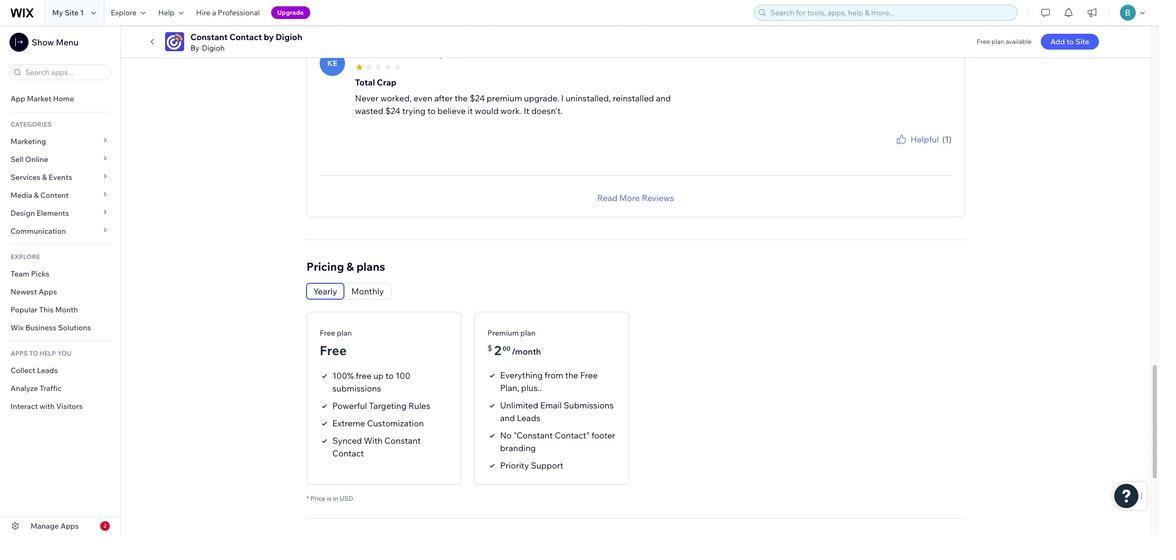 Task type: vqa. For each thing, say whether or not it's contained in the screenshot.
ACCESS
no



Task type: describe. For each thing, give the bounding box(es) containing it.
with
[[364, 435, 383, 446]]

crap
[[377, 77, 397, 87]]

collect
[[11, 366, 35, 375]]

free plan
[[320, 328, 352, 338]]

& for content
[[34, 191, 39, 200]]

collect leads
[[11, 366, 58, 375]]

show
[[32, 37, 54, 48]]

100% free up to 100 submissions
[[333, 370, 411, 394]]

work.
[[501, 105, 522, 116]]

show menu button
[[10, 33, 78, 52]]

home
[[53, 94, 74, 103]]

/
[[412, 50, 415, 60]]

interact
[[11, 402, 38, 411]]

up
[[374, 370, 384, 381]]

i
[[562, 93, 564, 103]]

synced
[[333, 435, 362, 446]]

everything
[[500, 370, 543, 380]]

plan for everything from the free plan, plus..
[[521, 328, 536, 338]]

app market home link
[[0, 90, 120, 108]]

show menu
[[32, 37, 78, 48]]

design elements
[[11, 209, 69, 218]]

team picks
[[11, 269, 49, 279]]

sidebar element
[[0, 25, 121, 535]]

free for free plan
[[320, 328, 335, 338]]

upgrade button
[[271, 6, 310, 19]]

reinstalled
[[613, 93, 654, 103]]

sell online
[[11, 155, 48, 164]]

popular this month link
[[0, 301, 120, 319]]

premium
[[487, 93, 522, 103]]

help button
[[152, 0, 190, 25]]

& for events
[[42, 173, 47, 182]]

priority support
[[500, 460, 564, 471]]

premium
[[488, 328, 519, 338]]

$
[[488, 343, 492, 353]]

feedback
[[925, 146, 952, 153]]

available
[[1006, 37, 1032, 45]]

1 horizontal spatial 2
[[495, 342, 502, 358]]

elements
[[37, 209, 69, 218]]

it
[[524, 105, 530, 116]]

premium plan
[[488, 328, 536, 338]]

sell
[[11, 155, 24, 164]]

free inside "everything from the free plan, plus.."
[[581, 370, 598, 380]]

app
[[11, 94, 25, 103]]

wix business solutions
[[11, 323, 91, 333]]

customization
[[367, 418, 424, 428]]

total
[[355, 77, 375, 87]]

collect leads link
[[0, 362, 120, 380]]

it
[[468, 105, 473, 116]]

1 horizontal spatial digioh
[[276, 32, 303, 42]]

online
[[25, 155, 48, 164]]

newest
[[11, 287, 37, 297]]

plus..
[[521, 383, 542, 393]]

explore
[[11, 253, 40, 261]]

add to site
[[1051, 37, 1090, 46]]

no
[[500, 430, 512, 441]]

constant contact by digioh by digioh
[[191, 32, 303, 53]]

/month
[[512, 346, 541, 357]]

app market home
[[11, 94, 74, 103]]

yearly button
[[307, 283, 344, 299]]

content
[[40, 191, 69, 200]]

20,
[[432, 50, 442, 60]]

read more reviews
[[598, 192, 675, 203]]

& for plans
[[347, 260, 354, 273]]

helpful button
[[895, 133, 940, 146]]

0 horizontal spatial $24
[[385, 105, 401, 116]]

and inside total crap never worked, even after the $24 premium upgrade. i uninstalled, reinstalled and wasted $24 trying to believe it would work. it doesn't.
[[656, 93, 671, 103]]

uninstalled,
[[566, 93, 611, 103]]

trying
[[403, 105, 426, 116]]

picks
[[31, 269, 49, 279]]

design
[[11, 209, 35, 218]]

upgrade
[[277, 8, 304, 16]]

everything from the free plan, plus..
[[500, 370, 598, 393]]

plan for 100% free up to 100 submissions
[[337, 328, 352, 338]]

0 vertical spatial $24
[[470, 93, 485, 103]]

apps for newest apps
[[39, 287, 57, 297]]

would
[[475, 105, 499, 116]]

help
[[40, 349, 56, 357]]

free plan available
[[978, 37, 1032, 45]]

categories
[[11, 120, 52, 128]]

in
[[333, 494, 338, 502]]

services
[[11, 173, 40, 182]]

(1)
[[943, 134, 952, 144]]

newest apps link
[[0, 283, 120, 301]]

priority
[[500, 460, 529, 471]]

constant inside synced with constant contact
[[385, 435, 421, 446]]

usd.
[[340, 494, 355, 502]]

upgrade.
[[524, 93, 560, 103]]

thank you for your feedback
[[869, 146, 952, 153]]

submissions
[[333, 383, 381, 394]]

footer
[[592, 430, 616, 441]]

never
[[355, 93, 379, 103]]

leads inside sidebar element
[[37, 366, 58, 375]]

believe
[[438, 105, 466, 116]]

analyze traffic link
[[0, 380, 120, 398]]

even
[[414, 93, 433, 103]]

constant contact by digioh logo image
[[165, 32, 184, 51]]

solutions
[[58, 323, 91, 333]]

to inside 100% free up to 100 submissions
[[386, 370, 394, 381]]

constant inside constant contact by digioh by digioh
[[191, 32, 228, 42]]

communication
[[11, 226, 68, 236]]

worked,
[[381, 93, 412, 103]]



Task type: locate. For each thing, give the bounding box(es) containing it.
marketing link
[[0, 133, 120, 150]]

0 vertical spatial 2
[[495, 342, 502, 358]]

1 horizontal spatial and
[[656, 93, 671, 103]]

media & content link
[[0, 186, 120, 204]]

1 horizontal spatial contact
[[333, 448, 364, 459]]

1 vertical spatial to
[[428, 105, 436, 116]]

0 horizontal spatial digioh
[[202, 43, 225, 53]]

free down free plan
[[320, 342, 347, 358]]

you
[[57, 349, 71, 357]]

monthly
[[352, 286, 384, 296]]

site inside the add to site button
[[1076, 37, 1090, 46]]

1 horizontal spatial plan
[[521, 328, 536, 338]]

apps for manage apps
[[60, 522, 79, 531]]

$24 down "worked,"
[[385, 105, 401, 116]]

the inside "everything from the free plan, plus.."
[[566, 370, 579, 380]]

&
[[42, 173, 47, 182], [34, 191, 39, 200], [347, 260, 354, 273]]

$24 up it
[[470, 93, 485, 103]]

by
[[191, 43, 199, 53]]

the up it
[[455, 93, 468, 103]]

wasted
[[355, 105, 384, 116]]

with
[[40, 402, 55, 411]]

leads down "unlimited"
[[517, 413, 541, 423]]

to right add
[[1067, 37, 1075, 46]]

0 horizontal spatial and
[[500, 413, 515, 423]]

traffic
[[40, 384, 62, 393]]

1 horizontal spatial site
[[1076, 37, 1090, 46]]

site left 1
[[65, 8, 79, 17]]

apps
[[11, 349, 28, 357]]

leads
[[37, 366, 58, 375], [517, 413, 541, 423]]

contact inside constant contact by digioh by digioh
[[230, 32, 262, 42]]

Search for tools, apps, help & more... field
[[768, 5, 1015, 20]]

1 vertical spatial $24
[[385, 105, 401, 116]]

professional
[[218, 8, 260, 17]]

0 vertical spatial digioh
[[276, 32, 303, 42]]

0 vertical spatial &
[[42, 173, 47, 182]]

apps to help you
[[11, 349, 71, 357]]

1 vertical spatial and
[[500, 413, 515, 423]]

this
[[39, 305, 54, 315]]

services & events link
[[0, 168, 120, 186]]

Search apps... field
[[22, 65, 108, 80]]

analyze
[[11, 384, 38, 393]]

rules
[[409, 400, 431, 411]]

& left 'events'
[[42, 173, 47, 182]]

free for free
[[320, 342, 347, 358]]

1 horizontal spatial &
[[42, 173, 47, 182]]

site right add
[[1076, 37, 1090, 46]]

0 horizontal spatial site
[[65, 8, 79, 17]]

2 inside sidebar element
[[104, 523, 107, 529]]

extreme
[[333, 418, 365, 428]]

plans
[[357, 260, 385, 273]]

1 vertical spatial leads
[[517, 413, 541, 423]]

digioh right by at the top of page
[[276, 32, 303, 42]]

for
[[900, 146, 909, 153]]

2 horizontal spatial plan
[[992, 37, 1005, 45]]

pricing
[[307, 260, 344, 273]]

free up submissions in the bottom of the page
[[581, 370, 598, 380]]

1 vertical spatial contact
[[333, 448, 364, 459]]

read more reviews button
[[598, 191, 675, 204]]

to inside button
[[1067, 37, 1075, 46]]

1 horizontal spatial apps
[[60, 522, 79, 531]]

interact with visitors
[[11, 402, 83, 411]]

0 vertical spatial constant
[[191, 32, 228, 42]]

contact inside synced with constant contact
[[333, 448, 364, 459]]

team picks link
[[0, 265, 120, 283]]

business
[[25, 323, 56, 333]]

2 vertical spatial to
[[386, 370, 394, 381]]

0 horizontal spatial &
[[34, 191, 39, 200]]

more
[[620, 192, 640, 203]]

design elements link
[[0, 204, 120, 222]]

0 horizontal spatial 2
[[104, 523, 107, 529]]

0 vertical spatial the
[[455, 93, 468, 103]]

2
[[495, 342, 502, 358], [104, 523, 107, 529]]

doesn't.
[[532, 105, 563, 116]]

1 vertical spatial digioh
[[202, 43, 225, 53]]

2 horizontal spatial &
[[347, 260, 354, 273]]

hire a professional link
[[190, 0, 266, 25]]

& right "media"
[[34, 191, 39, 200]]

menu
[[56, 37, 78, 48]]

events
[[49, 173, 72, 182]]

1 horizontal spatial the
[[566, 370, 579, 380]]

plan left the available
[[992, 37, 1005, 45]]

2 vertical spatial &
[[347, 260, 354, 273]]

add
[[1051, 37, 1066, 46]]

free left the available
[[978, 37, 991, 45]]

1 horizontal spatial leads
[[517, 413, 541, 423]]

1 horizontal spatial constant
[[385, 435, 421, 446]]

unlimited email submissions and leads
[[500, 400, 614, 423]]

manage
[[31, 522, 59, 531]]

2 right "$"
[[495, 342, 502, 358]]

plan,
[[500, 383, 520, 393]]

100
[[396, 370, 411, 381]]

1 vertical spatial the
[[566, 370, 579, 380]]

wix
[[11, 323, 24, 333]]

monthly button
[[345, 283, 391, 299]]

reviews
[[642, 192, 675, 203]]

hire
[[196, 8, 211, 17]]

communication link
[[0, 222, 120, 240]]

a
[[212, 8, 216, 17]]

to inside total crap never worked, even after the $24 premium upgrade. i uninstalled, reinstalled and wasted $24 trying to believe it would work. it doesn't.
[[428, 105, 436, 116]]

popular
[[11, 305, 37, 315]]

0 horizontal spatial to
[[386, 370, 394, 381]]

constant down customization
[[385, 435, 421, 446]]

0 vertical spatial and
[[656, 93, 671, 103]]

and down "unlimited"
[[500, 413, 515, 423]]

& left plans
[[347, 260, 354, 273]]

contact down the synced
[[333, 448, 364, 459]]

contact"
[[555, 430, 590, 441]]

marketing
[[11, 137, 46, 146]]

2 right the manage apps
[[104, 523, 107, 529]]

thank
[[869, 146, 887, 153]]

analyze traffic
[[11, 384, 62, 393]]

0 vertical spatial apps
[[39, 287, 57, 297]]

1 vertical spatial site
[[1076, 37, 1090, 46]]

1 vertical spatial constant
[[385, 435, 421, 446]]

1 vertical spatial apps
[[60, 522, 79, 531]]

from
[[545, 370, 564, 380]]

apps right manage
[[60, 522, 79, 531]]

0 horizontal spatial the
[[455, 93, 468, 103]]

leads down help
[[37, 366, 58, 375]]

is
[[327, 494, 332, 502]]

plan up the 100% at the left bottom of page
[[337, 328, 352, 338]]

digioh
[[276, 32, 303, 42], [202, 43, 225, 53]]

and inside 'unlimited email submissions and leads'
[[500, 413, 515, 423]]

the right from
[[566, 370, 579, 380]]

to right 'up'
[[386, 370, 394, 381]]

0 horizontal spatial constant
[[191, 32, 228, 42]]

free down yearly
[[320, 328, 335, 338]]

0 vertical spatial to
[[1067, 37, 1075, 46]]

visitors
[[56, 402, 83, 411]]

plan up /month
[[521, 328, 536, 338]]

$ 2 00 /month
[[488, 342, 541, 358]]

hire a professional
[[196, 8, 260, 17]]

you
[[888, 146, 899, 153]]

wix business solutions link
[[0, 319, 120, 337]]

submissions
[[564, 400, 614, 411]]

0 horizontal spatial contact
[[230, 32, 262, 42]]

sell online link
[[0, 150, 120, 168]]

0 vertical spatial contact
[[230, 32, 262, 42]]

1 vertical spatial 2
[[104, 523, 107, 529]]

digioh right by
[[202, 43, 225, 53]]

extreme customization
[[333, 418, 424, 428]]

price
[[311, 494, 326, 502]]

1 horizontal spatial to
[[428, 105, 436, 116]]

contact left by at the top of page
[[230, 32, 262, 42]]

to
[[29, 349, 38, 357]]

your
[[910, 146, 923, 153]]

read
[[598, 192, 618, 203]]

the inside total crap never worked, even after the $24 premium upgrade. i uninstalled, reinstalled and wasted $24 trying to believe it would work. it doesn't.
[[455, 93, 468, 103]]

targeting
[[369, 400, 407, 411]]

branding
[[500, 443, 536, 453]]

media
[[11, 191, 32, 200]]

unlimited
[[500, 400, 539, 411]]

2 horizontal spatial to
[[1067, 37, 1075, 46]]

powerful
[[333, 400, 367, 411]]

0 horizontal spatial apps
[[39, 287, 57, 297]]

0 horizontal spatial plan
[[337, 328, 352, 338]]

apps up this
[[39, 287, 57, 297]]

*
[[307, 494, 309, 502]]

constant up by
[[191, 32, 228, 42]]

ke
[[328, 58, 338, 68]]

and right the reinstalled
[[656, 93, 671, 103]]

to down the even
[[428, 105, 436, 116]]

leads inside 'unlimited email submissions and leads'
[[517, 413, 541, 423]]

* price is in usd.
[[307, 494, 355, 502]]

plan
[[992, 37, 1005, 45], [337, 328, 352, 338], [521, 328, 536, 338]]

0 vertical spatial leads
[[37, 366, 58, 375]]

free for free plan available
[[978, 37, 991, 45]]

0 horizontal spatial leads
[[37, 366, 58, 375]]

my
[[52, 8, 63, 17]]

1 horizontal spatial $24
[[470, 93, 485, 103]]

1 vertical spatial &
[[34, 191, 39, 200]]

0 vertical spatial site
[[65, 8, 79, 17]]



